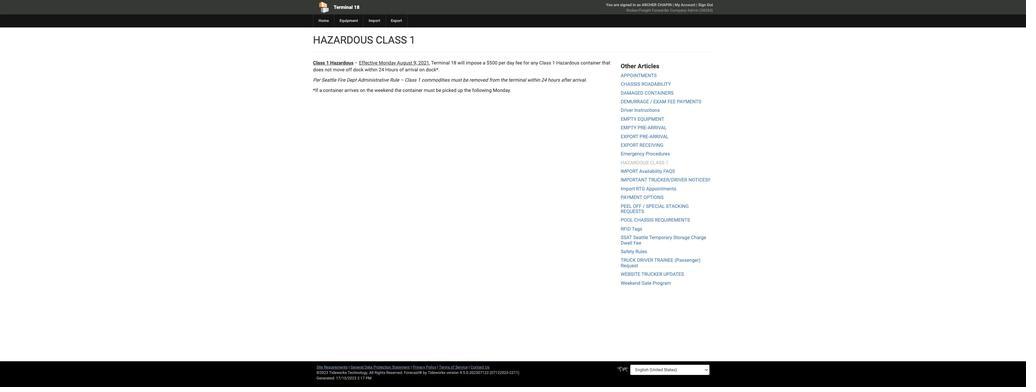 Task type: describe. For each thing, give the bounding box(es) containing it.
are
[[614, 3, 619, 7]]

export
[[391, 19, 402, 23]]

charge
[[691, 235, 706, 240]]

2 empty from the top
[[621, 125, 637, 131]]

other articles appointments chassis roadability damaged containers demurrage / exam fee payments driver instructions empty equipment empty pre-arrival export pre-arrival export receiving emergency procedures hazardous class 1 import availability faqs important trucker/driver notices!! import rtg appointments payment options peel off / special stacking requests pool chassis requirements rfid tags ssat seattle temporary storage charge dwell fee safety rules truck driver trainee (passenger) request website trucker updates weekend gate program
[[621, 62, 711, 286]]

rfid
[[621, 226, 631, 232]]

other
[[621, 62, 636, 70]]

updates
[[664, 272, 684, 277]]

my
[[675, 3, 680, 7]]

terminal inside terminal 18 "link"
[[334, 4, 353, 10]]

equipment
[[340, 19, 358, 23]]

1 export from the top
[[621, 134, 638, 139]]

per
[[499, 60, 506, 66]]

payment options link
[[621, 195, 664, 200]]

0 vertical spatial class
[[376, 34, 407, 46]]

notices!!
[[689, 177, 711, 183]]

protection
[[374, 365, 391, 370]]

ssat
[[621, 235, 632, 240]]

export receiving link
[[621, 142, 664, 148]]

0 horizontal spatial –
[[355, 60, 358, 66]]

picked
[[442, 88, 457, 93]]

up
[[458, 88, 463, 93]]

safety rules link
[[621, 249, 647, 254]]

contact us link
[[471, 365, 490, 370]]

1 empty from the top
[[621, 116, 637, 122]]

monday
[[379, 60, 396, 66]]

service
[[455, 365, 468, 370]]

(07122023-
[[490, 371, 509, 375]]

appointments
[[621, 73, 657, 78]]

following
[[472, 88, 492, 93]]

any
[[531, 60, 538, 66]]

program
[[653, 280, 671, 286]]

archer
[[642, 3, 657, 7]]

2 export from the top
[[621, 142, 638, 148]]

fee
[[668, 99, 676, 104]]

terminal 18
[[334, 4, 360, 10]]

©2023 tideworks
[[317, 371, 347, 375]]

from
[[489, 77, 499, 83]]

18 inside , terminal 18 will impose a $500 per day fee for any class 1 hazardous container that does not move off dock within 24 hours of arrival on dock*.
[[451, 60, 456, 66]]

demurrage
[[621, 99, 649, 104]]

1 vertical spatial pre-
[[640, 134, 650, 139]]

hours
[[385, 67, 398, 72]]

fire
[[338, 77, 345, 83]]

that
[[602, 60, 610, 66]]

| up 9.5.0.202307122
[[469, 365, 470, 370]]

emergency
[[621, 151, 645, 157]]

1 hazardous from the left
[[330, 60, 354, 66]]

0 horizontal spatial class
[[313, 60, 325, 66]]

1 vertical spatial chassis
[[634, 217, 654, 223]]

demurrage / exam fee payments link
[[621, 99, 701, 104]]

trainee
[[654, 258, 674, 263]]

data
[[365, 365, 373, 370]]

the right up
[[464, 88, 471, 93]]

removed
[[469, 77, 488, 83]]

rfid tags link
[[621, 226, 642, 232]]

driver
[[637, 258, 653, 263]]

class 1 hazardous – effective monday august 9, 2021
[[313, 60, 429, 66]]

trucker/driver
[[648, 177, 687, 183]]

import link
[[363, 14, 385, 27]]

| left my
[[673, 3, 674, 7]]

rule
[[390, 77, 399, 83]]

0 horizontal spatial be
[[436, 88, 441, 93]]

dept
[[347, 77, 357, 83]]

impose
[[466, 60, 482, 66]]

24 inside , terminal 18 will impose a $500 per day fee for any class 1 hazardous container that does not move off dock within 24 hours of arrival on dock*.
[[379, 67, 384, 72]]

the right from
[[501, 77, 507, 83]]

website
[[621, 272, 641, 277]]

per
[[313, 77, 320, 83]]

as
[[637, 3, 641, 7]]

safety
[[621, 249, 634, 254]]

the down the administrative
[[367, 88, 373, 93]]

0 horizontal spatial on
[[360, 88, 365, 93]]

admin
[[688, 8, 699, 13]]

technology.
[[348, 371, 368, 375]]

exam
[[653, 99, 667, 104]]

contact
[[471, 365, 484, 370]]

0 vertical spatial must
[[451, 77, 462, 83]]

truck
[[621, 258, 636, 263]]

commodities
[[422, 77, 450, 83]]

1 horizontal spatial 24
[[541, 77, 547, 83]]

all
[[369, 371, 374, 375]]

2021
[[418, 60, 429, 66]]

does
[[313, 67, 324, 72]]

0 horizontal spatial hazardous
[[313, 34, 373, 46]]

| left sign
[[696, 3, 697, 7]]

move
[[333, 67, 345, 72]]

0 vertical spatial arrival
[[648, 125, 667, 131]]

broker/freight
[[627, 8, 651, 13]]

important
[[621, 177, 647, 183]]

the down 'rule'
[[395, 88, 401, 93]]

import inside other articles appointments chassis roadability damaged containers demurrage / exam fee payments driver instructions empty equipment empty pre-arrival export pre-arrival export receiving emergency procedures hazardous class 1 import availability faqs important trucker/driver notices!! import rtg appointments payment options peel off / special stacking requests pool chassis requirements rfid tags ssat seattle temporary storage charge dwell fee safety rules truck driver trainee (passenger) request website trucker updates weekend gate program
[[621, 186, 635, 192]]

import rtg appointments link
[[621, 186, 676, 192]]

$500
[[487, 60, 498, 66]]

1 inside other articles appointments chassis roadability damaged containers demurrage / exam fee payments driver instructions empty equipment empty pre-arrival export pre-arrival export receiving emergency procedures hazardous class 1 import availability faqs important trucker/driver notices!! import rtg appointments payment options peel off / special stacking requests pool chassis requirements rfid tags ssat seattle temporary storage charge dwell fee safety rules truck driver trainee (passenger) request website trucker updates weekend gate program
[[666, 160, 669, 165]]

on inside , terminal 18 will impose a $500 per day fee for any class 1 hazardous container that does not move off dock within 24 hours of arrival on dock*.
[[419, 67, 425, 72]]

administrative
[[358, 77, 389, 83]]

us
[[485, 365, 490, 370]]

| up the tideworks
[[437, 365, 438, 370]]

you
[[606, 3, 613, 7]]

| up forecast® at bottom
[[411, 365, 412, 370]]

peel
[[621, 203, 632, 209]]

weekend
[[375, 88, 394, 93]]

,
[[429, 60, 430, 66]]

hours
[[548, 77, 560, 83]]

weekend gate program link
[[621, 280, 671, 286]]

empty equipment link
[[621, 116, 664, 122]]

fee
[[634, 240, 641, 246]]

statement
[[392, 365, 410, 370]]

export link
[[385, 14, 407, 27]]

terminal inside , terminal 18 will impose a $500 per day fee for any class 1 hazardous container that does not move off dock within 24 hours of arrival on dock*.
[[431, 60, 450, 66]]

hazardous inside , terminal 18 will impose a $500 per day fee for any class 1 hazardous container that does not move off dock within 24 hours of arrival on dock*.
[[556, 60, 580, 66]]

9,
[[414, 60, 417, 66]]

for
[[523, 60, 529, 66]]



Task type: vqa. For each thing, say whether or not it's contained in the screenshot.
1,234 56
no



Task type: locate. For each thing, give the bounding box(es) containing it.
/ left exam
[[650, 99, 652, 104]]

1 up not
[[326, 60, 329, 66]]

1 up *if a container arrives on the weekend the container must be picked up the following monday. in the top left of the page
[[418, 77, 420, 83]]

1 horizontal spatial a
[[483, 60, 486, 66]]

0 horizontal spatial import
[[369, 19, 380, 23]]

be up up
[[463, 77, 468, 83]]

within right terminal
[[527, 77, 540, 83]]

container down arrival
[[403, 88, 423, 93]]

request
[[621, 263, 638, 268]]

24 down monday
[[379, 67, 384, 72]]

website trucker updates link
[[621, 272, 684, 277]]

1 horizontal spatial –
[[400, 77, 404, 83]]

1 vertical spatial must
[[424, 88, 435, 93]]

1 horizontal spatial container
[[403, 88, 423, 93]]

– up the dock
[[355, 60, 358, 66]]

arrives
[[344, 88, 359, 93]]

1 horizontal spatial class
[[650, 160, 665, 165]]

within
[[365, 67, 378, 72], [527, 77, 540, 83]]

hazardous up move
[[330, 60, 354, 66]]

within inside , terminal 18 will impose a $500 per day fee for any class 1 hazardous container that does not move off dock within 24 hours of arrival on dock*.
[[365, 67, 378, 72]]

pool
[[621, 217, 633, 223]]

of down august
[[399, 67, 404, 72]]

1 vertical spatial –
[[400, 77, 404, 83]]

class down procedures
[[650, 160, 665, 165]]

hazardous down equipment link
[[313, 34, 373, 46]]

container inside , terminal 18 will impose a $500 per day fee for any class 1 hazardous container that does not move off dock within 24 hours of arrival on dock*.
[[581, 60, 601, 66]]

export up emergency
[[621, 142, 638, 148]]

0 vertical spatial –
[[355, 60, 358, 66]]

company
[[670, 8, 687, 13]]

site requirements | general data protection statement | privacy policy | terms of service | contact us ©2023 tideworks technology. all rights reserved. forecast® by tideworks version 9.5.0.202307122 (07122023-2211) generated: 17/10/2023 2:17 pm
[[317, 365, 519, 381]]

1 vertical spatial seattle
[[633, 235, 648, 240]]

, terminal 18 will impose a $500 per day fee for any class 1 hazardous container that does not move off dock within 24 hours of arrival on dock*.
[[313, 60, 610, 72]]

options
[[644, 195, 664, 200]]

hazardous class 1
[[313, 34, 415, 46]]

terminal up equipment
[[334, 4, 353, 10]]

0 horizontal spatial 18
[[354, 4, 360, 10]]

be down commodities
[[436, 88, 441, 93]]

1 horizontal spatial /
[[650, 99, 652, 104]]

17/10/2023
[[336, 376, 356, 381]]

class inside , terminal 18 will impose a $500 per day fee for any class 1 hazardous container that does not move off dock within 24 hours of arrival on dock*.
[[539, 60, 551, 66]]

0 vertical spatial import
[[369, 19, 380, 23]]

0 horizontal spatial must
[[424, 88, 435, 93]]

0 horizontal spatial /
[[643, 203, 645, 209]]

arrival.
[[572, 77, 587, 83]]

storage
[[673, 235, 690, 240]]

0 vertical spatial chassis
[[621, 81, 640, 87]]

1 vertical spatial /
[[643, 203, 645, 209]]

18 left will
[[451, 60, 456, 66]]

on down 2021
[[419, 67, 425, 72]]

seattle
[[321, 77, 336, 83], [633, 235, 648, 240]]

1 vertical spatial a
[[319, 88, 322, 93]]

august
[[397, 60, 412, 66]]

class up "does"
[[313, 60, 325, 66]]

2 horizontal spatial class
[[539, 60, 551, 66]]

class down export link
[[376, 34, 407, 46]]

gate
[[642, 280, 652, 286]]

site
[[317, 365, 323, 370]]

roadability
[[642, 81, 671, 87]]

0 vertical spatial on
[[419, 67, 425, 72]]

24 left hours
[[541, 77, 547, 83]]

driver
[[621, 108, 633, 113]]

0 vertical spatial pre-
[[638, 125, 648, 131]]

a left $500
[[483, 60, 486, 66]]

sign out link
[[698, 3, 713, 7]]

0 vertical spatial terminal
[[334, 4, 353, 10]]

1 horizontal spatial terminal
[[431, 60, 450, 66]]

1 vertical spatial empty
[[621, 125, 637, 131]]

a inside , terminal 18 will impose a $500 per day fee for any class 1 hazardous container that does not move off dock within 24 hours of arrival on dock*.
[[483, 60, 486, 66]]

on right arrives
[[360, 88, 365, 93]]

fee
[[516, 60, 522, 66]]

class right any
[[539, 60, 551, 66]]

dwell
[[621, 240, 632, 246]]

within down class 1 hazardous – effective monday august 9, 2021
[[365, 67, 378, 72]]

of up version
[[451, 365, 454, 370]]

class inside other articles appointments chassis roadability damaged containers demurrage / exam fee payments driver instructions empty equipment empty pre-arrival export pre-arrival export receiving emergency procedures hazardous class 1 import availability faqs important trucker/driver notices!! import rtg appointments payment options peel off / special stacking requests pool chassis requirements rfid tags ssat seattle temporary storage charge dwell fee safety rules truck driver trainee (passenger) request website trucker updates weekend gate program
[[650, 160, 665, 165]]

2:17
[[357, 376, 365, 381]]

rules
[[635, 249, 647, 254]]

1 vertical spatial be
[[436, 88, 441, 93]]

container down 'fire'
[[323, 88, 343, 93]]

must
[[451, 77, 462, 83], [424, 88, 435, 93]]

1 vertical spatial arrival
[[650, 134, 669, 139]]

import up hazardous class 1
[[369, 19, 380, 23]]

the
[[501, 77, 507, 83], [367, 88, 373, 93], [395, 88, 401, 93], [464, 88, 471, 93]]

0 horizontal spatial hazardous
[[330, 60, 354, 66]]

0 vertical spatial hazardous
[[313, 34, 373, 46]]

driver instructions link
[[621, 108, 660, 113]]

requirements
[[324, 365, 348, 370]]

of inside site requirements | general data protection statement | privacy policy | terms of service | contact us ©2023 tideworks technology. all rights reserved. forecast® by tideworks version 9.5.0.202307122 (07122023-2211) generated: 17/10/2023 2:17 pm
[[451, 365, 454, 370]]

– right 'rule'
[[400, 77, 404, 83]]

1 horizontal spatial seattle
[[633, 235, 648, 240]]

container left that
[[581, 60, 601, 66]]

faqs
[[664, 169, 675, 174]]

a right *if
[[319, 88, 322, 93]]

0 vertical spatial /
[[650, 99, 652, 104]]

export up the export receiving link
[[621, 134, 638, 139]]

0 horizontal spatial seattle
[[321, 77, 336, 83]]

you are signed in as archer chapin | my account | sign out broker/freight forwarder company admin (58204)
[[606, 3, 713, 13]]

1 horizontal spatial hazardous
[[556, 60, 580, 66]]

0 vertical spatial within
[[365, 67, 378, 72]]

hazardous inside other articles appointments chassis roadability damaged containers demurrage / exam fee payments driver instructions empty equipment empty pre-arrival export pre-arrival export receiving emergency procedures hazardous class 1 import availability faqs important trucker/driver notices!! import rtg appointments payment options peel off / special stacking requests pool chassis requirements rfid tags ssat seattle temporary storage charge dwell fee safety rules truck driver trainee (passenger) request website trucker updates weekend gate program
[[621, 160, 649, 165]]

effective
[[359, 60, 378, 66]]

important trucker/driver notices!! link
[[621, 177, 711, 183]]

must up up
[[451, 77, 462, 83]]

2 hazardous from the left
[[556, 60, 580, 66]]

chassis up tags
[[634, 217, 654, 223]]

chassis
[[621, 81, 640, 87], [634, 217, 654, 223]]

1 vertical spatial class
[[650, 160, 665, 165]]

arrival
[[648, 125, 667, 131], [650, 134, 669, 139]]

1 horizontal spatial must
[[451, 77, 462, 83]]

0 horizontal spatial 24
[[379, 67, 384, 72]]

0 vertical spatial be
[[463, 77, 468, 83]]

dock
[[353, 67, 364, 72]]

dock*.
[[426, 67, 440, 72]]

1 vertical spatial terminal
[[431, 60, 450, 66]]

seattle down not
[[321, 77, 336, 83]]

1 up hours
[[552, 60, 555, 66]]

1 horizontal spatial of
[[451, 365, 454, 370]]

1 horizontal spatial hazardous
[[621, 160, 649, 165]]

0 vertical spatial seattle
[[321, 77, 336, 83]]

0 horizontal spatial a
[[319, 88, 322, 93]]

1 vertical spatial 18
[[451, 60, 456, 66]]

emergency procedures link
[[621, 151, 670, 157]]

hazardous
[[330, 60, 354, 66], [556, 60, 580, 66]]

2 horizontal spatial container
[[581, 60, 601, 66]]

0 vertical spatial 24
[[379, 67, 384, 72]]

1 horizontal spatial be
[[463, 77, 468, 83]]

trucker
[[642, 272, 662, 277]]

generated:
[[317, 376, 335, 381]]

seattle inside other articles appointments chassis roadability damaged containers demurrage / exam fee payments driver instructions empty equipment empty pre-arrival export pre-arrival export receiving emergency procedures hazardous class 1 import availability faqs important trucker/driver notices!! import rtg appointments payment options peel off / special stacking requests pool chassis requirements rfid tags ssat seattle temporary storage charge dwell fee safety rules truck driver trainee (passenger) request website trucker updates weekend gate program
[[633, 235, 648, 240]]

version
[[447, 371, 459, 375]]

export
[[621, 134, 638, 139], [621, 142, 638, 148]]

forecast®
[[404, 371, 422, 375]]

0 vertical spatial export
[[621, 134, 638, 139]]

1 vertical spatial on
[[360, 88, 365, 93]]

1 vertical spatial hazardous
[[621, 160, 649, 165]]

truck driver trainee (passenger) request link
[[621, 258, 701, 268]]

empty down empty equipment link
[[621, 125, 637, 131]]

damaged
[[621, 90, 644, 96]]

forwarder
[[652, 8, 669, 13]]

my account link
[[675, 3, 695, 7]]

1 vertical spatial import
[[621, 186, 635, 192]]

account
[[681, 3, 695, 7]]

equipment
[[638, 116, 664, 122]]

pre- down empty pre-arrival link
[[640, 134, 650, 139]]

damaged containers link
[[621, 90, 674, 96]]

class
[[376, 34, 407, 46], [650, 160, 665, 165]]

1 horizontal spatial within
[[527, 77, 540, 83]]

terms of service link
[[439, 365, 468, 370]]

per seattle fire dept administrative rule – class 1 commodities must be removed from the terminal within 24 hours after arrival.
[[313, 77, 587, 83]]

1 vertical spatial within
[[527, 77, 540, 83]]

1 horizontal spatial 18
[[451, 60, 456, 66]]

pre- down empty equipment link
[[638, 125, 648, 131]]

terminal 18 link
[[313, 0, 474, 14]]

1 up 9,
[[410, 34, 415, 46]]

empty down driver at the right of page
[[621, 116, 637, 122]]

class down arrival
[[405, 77, 417, 83]]

special
[[646, 203, 665, 209]]

arrival down equipment
[[648, 125, 667, 131]]

/ right off
[[643, 203, 645, 209]]

equipment link
[[334, 14, 363, 27]]

0 horizontal spatial class
[[376, 34, 407, 46]]

policy
[[426, 365, 436, 370]]

arrival up receiving
[[650, 134, 669, 139]]

home link
[[313, 14, 334, 27]]

0 horizontal spatial terminal
[[334, 4, 353, 10]]

0 horizontal spatial container
[[323, 88, 343, 93]]

requests
[[621, 209, 644, 214]]

/
[[650, 99, 652, 104], [643, 203, 645, 209]]

hazardous down emergency
[[621, 160, 649, 165]]

import up payment
[[621, 186, 635, 192]]

0 vertical spatial 18
[[354, 4, 360, 10]]

0 horizontal spatial of
[[399, 67, 404, 72]]

chassis up the damaged on the right of the page
[[621, 81, 640, 87]]

18 up equipment
[[354, 4, 360, 10]]

18 inside "link"
[[354, 4, 360, 10]]

payments
[[677, 99, 701, 104]]

stacking
[[666, 203, 689, 209]]

0 vertical spatial empty
[[621, 116, 637, 122]]

1 inside , terminal 18 will impose a $500 per day fee for any class 1 hazardous container that does not move off dock within 24 hours of arrival on dock*.
[[552, 60, 555, 66]]

1 horizontal spatial on
[[419, 67, 425, 72]]

import
[[369, 19, 380, 23], [621, 186, 635, 192]]

hazardous up after on the right of page
[[556, 60, 580, 66]]

appointments
[[646, 186, 676, 192]]

1 horizontal spatial class
[[405, 77, 417, 83]]

0 vertical spatial of
[[399, 67, 404, 72]]

general
[[351, 365, 364, 370]]

container
[[581, 60, 601, 66], [323, 88, 343, 93], [403, 88, 423, 93]]

not
[[325, 67, 332, 72]]

must down commodities
[[424, 88, 435, 93]]

reserved.
[[386, 371, 403, 375]]

seattle down tags
[[633, 235, 648, 240]]

site requirements link
[[317, 365, 348, 370]]

0 vertical spatial a
[[483, 60, 486, 66]]

1 vertical spatial export
[[621, 142, 638, 148]]

|
[[673, 3, 674, 7], [696, 3, 697, 7], [349, 365, 350, 370], [411, 365, 412, 370], [437, 365, 438, 370], [469, 365, 470, 370]]

rights
[[375, 371, 385, 375]]

1 up faqs
[[666, 160, 669, 165]]

1 vertical spatial of
[[451, 365, 454, 370]]

terminal up dock*.
[[431, 60, 450, 66]]

articles
[[638, 62, 659, 70]]

1 horizontal spatial import
[[621, 186, 635, 192]]

out
[[707, 3, 713, 7]]

1 vertical spatial 24
[[541, 77, 547, 83]]

| left general
[[349, 365, 350, 370]]

of inside , terminal 18 will impose a $500 per day fee for any class 1 hazardous container that does not move off dock within 24 hours of arrival on dock*.
[[399, 67, 404, 72]]

terminal
[[334, 4, 353, 10], [431, 60, 450, 66]]

0 horizontal spatial within
[[365, 67, 378, 72]]



